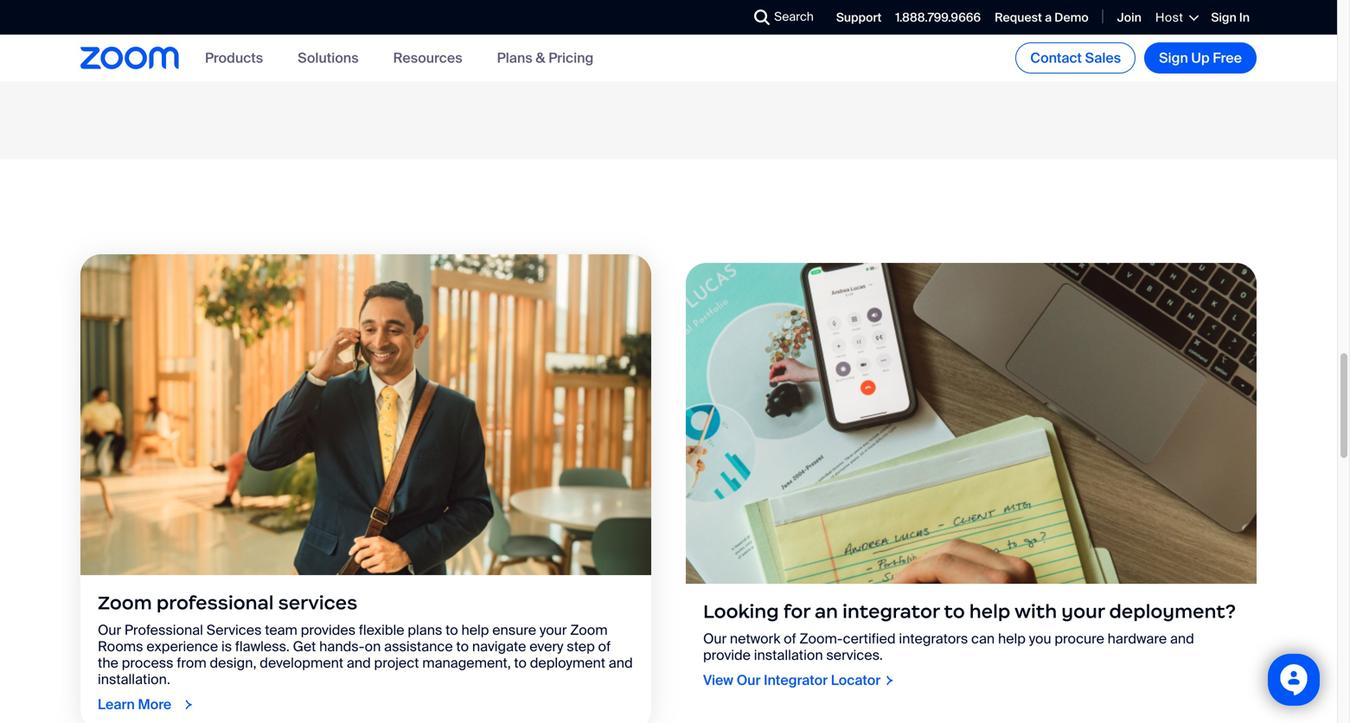 Task type: locate. For each thing, give the bounding box(es) containing it.
our right view
[[737, 671, 761, 690]]

pricing
[[549, 49, 594, 67]]

sign up free link
[[1145, 42, 1257, 74]]

to inside looking for an integrator to help with your deployment? our network of zoom-certified integrators can help you procure hardware and provide installation services. view our integrator locator
[[944, 600, 965, 623]]

our down looking
[[703, 630, 727, 648]]

search image
[[754, 10, 770, 25]]

and down deployment?
[[1171, 630, 1195, 648]]

your
[[1062, 600, 1105, 623], [540, 621, 567, 639]]

can
[[972, 630, 995, 648]]

0 horizontal spatial our
[[98, 621, 121, 639]]

to
[[944, 600, 965, 623], [446, 621, 458, 639], [456, 638, 469, 656], [514, 654, 527, 672]]

to left navigate
[[456, 638, 469, 656]]

flexible
[[359, 621, 405, 639]]

resources button
[[393, 49, 463, 67]]

help left you
[[998, 630, 1026, 648]]

project
[[374, 654, 419, 672]]

0 horizontal spatial zoom
[[98, 591, 152, 615]]

our up the
[[98, 621, 121, 639]]

demo
[[1055, 10, 1089, 26]]

2 horizontal spatial our
[[737, 671, 761, 690]]

help up management,
[[462, 621, 489, 639]]

up
[[1192, 49, 1210, 67]]

hardware
[[1108, 630, 1167, 648]]

and inside looking for an integrator to help with your deployment? our network of zoom-certified integrators can help you procure hardware and provide installation services. view our integrator locator
[[1171, 630, 1195, 648]]

every
[[530, 638, 564, 656]]

professional
[[125, 621, 203, 639]]

from
[[177, 654, 207, 672]]

1 horizontal spatial sign
[[1212, 10, 1237, 26]]

of
[[784, 630, 796, 648], [598, 638, 611, 656]]

design,
[[210, 654, 257, 672]]

of right step
[[598, 638, 611, 656]]

plans & pricing link
[[497, 49, 594, 67]]

zoom up deployment
[[570, 621, 608, 639]]

of down for
[[784, 630, 796, 648]]

provide
[[703, 646, 751, 664]]

with
[[1015, 600, 1057, 623]]

0 vertical spatial zoom
[[98, 591, 152, 615]]

1 horizontal spatial of
[[784, 630, 796, 648]]

in
[[1240, 10, 1250, 26]]

1 horizontal spatial zoom
[[570, 621, 608, 639]]

hand on notepad image
[[686, 263, 1257, 584]]

to right plans
[[446, 621, 458, 639]]

navigate
[[472, 638, 526, 656]]

professional
[[156, 591, 274, 615]]

and left 'project'
[[347, 654, 371, 672]]

our
[[98, 621, 121, 639], [703, 630, 727, 648], [737, 671, 761, 690]]

support
[[837, 10, 882, 26]]

host button
[[1156, 9, 1198, 25]]

our inside zoom professional services our professional services team provides flexible plans to help ensure your zoom rooms experience is flawless. get hands-on assistance to navigate every step of the process from design, development and project management, to deployment and installation. learn more
[[98, 621, 121, 639]]

the
[[98, 654, 118, 672]]

plans & pricing
[[497, 49, 594, 67]]

1 vertical spatial sign
[[1159, 49, 1189, 67]]

0 horizontal spatial and
[[347, 654, 371, 672]]

products
[[205, 49, 263, 67]]

ensure
[[492, 621, 536, 639]]

products button
[[205, 49, 263, 67]]

sign
[[1212, 10, 1237, 26], [1159, 49, 1189, 67]]

experience
[[147, 638, 218, 656]]

0 vertical spatial sign
[[1212, 10, 1237, 26]]

to up integrators
[[944, 600, 965, 623]]

integrators
[[899, 630, 968, 648]]

zoom up rooms
[[98, 591, 152, 615]]

and
[[1171, 630, 1195, 648], [347, 654, 371, 672], [609, 654, 633, 672]]

network
[[730, 630, 781, 648]]

zoom
[[98, 591, 152, 615], [570, 621, 608, 639]]

services
[[207, 621, 262, 639]]

help
[[970, 600, 1011, 623], [462, 621, 489, 639], [998, 630, 1026, 648]]

services
[[278, 591, 358, 615]]

0 horizontal spatial sign
[[1159, 49, 1189, 67]]

2 horizontal spatial and
[[1171, 630, 1195, 648]]

your up procure
[[1062, 600, 1105, 623]]

installation
[[754, 646, 823, 664]]

1 horizontal spatial our
[[703, 630, 727, 648]]

your inside looking for an integrator to help with your deployment? our network of zoom-certified integrators can help you procure hardware and provide installation services. view our integrator locator
[[1062, 600, 1105, 623]]

1 horizontal spatial your
[[1062, 600, 1105, 623]]

0 horizontal spatial your
[[540, 621, 567, 639]]

0 horizontal spatial of
[[598, 638, 611, 656]]

sign in link
[[1212, 10, 1250, 26]]

request a demo link
[[995, 10, 1089, 26]]

zoom-
[[800, 630, 843, 648]]

learn
[[98, 696, 135, 714]]

&
[[536, 49, 546, 67]]

assistance
[[384, 638, 453, 656]]

an
[[815, 600, 838, 623]]

and right step
[[609, 654, 633, 672]]

help inside zoom professional services our professional services team provides flexible plans to help ensure your zoom rooms experience is flawless. get hands-on assistance to navigate every step of the process from design, development and project management, to deployment and installation. learn more
[[462, 621, 489, 639]]

your up deployment
[[540, 621, 567, 639]]

sign left "up"
[[1159, 49, 1189, 67]]

contact sales link
[[1016, 42, 1136, 74]]

plans
[[497, 49, 533, 67]]

1 vertical spatial zoom
[[570, 621, 608, 639]]

sign left in
[[1212, 10, 1237, 26]]



Task type: vqa. For each thing, say whether or not it's contained in the screenshot.
middle access
no



Task type: describe. For each thing, give the bounding box(es) containing it.
1.888.799.9666
[[896, 10, 981, 26]]

deployment
[[530, 654, 606, 672]]

sign for sign in
[[1212, 10, 1237, 26]]

integrator
[[843, 600, 940, 623]]

step
[[567, 638, 595, 656]]

hands-
[[319, 638, 365, 656]]

you
[[1029, 630, 1052, 648]]

looking for an integrator to help with your deployment? our network of zoom-certified integrators can help you procure hardware and provide installation services. view our integrator locator
[[703, 600, 1236, 690]]

solutions button
[[298, 49, 359, 67]]

for
[[784, 600, 811, 623]]

looking
[[703, 600, 779, 623]]

join link
[[1118, 10, 1142, 26]]

contact
[[1031, 49, 1082, 67]]

resources
[[393, 49, 463, 67]]

integrator
[[764, 671, 828, 690]]

sign in
[[1212, 10, 1250, 26]]

a
[[1045, 10, 1052, 26]]

management,
[[422, 654, 511, 672]]

zoom professional services our professional services team provides flexible plans to help ensure your zoom rooms experience is flawless. get hands-on assistance to navigate every step of the process from design, development and project management, to deployment and installation. learn more
[[98, 591, 633, 714]]

free
[[1213, 49, 1242, 67]]

flawless.
[[235, 638, 290, 656]]

solutions
[[298, 49, 359, 67]]

certified
[[843, 630, 896, 648]]

search
[[774, 9, 814, 25]]

man on cell phone image
[[80, 254, 651, 575]]

sign for sign up free
[[1159, 49, 1189, 67]]

team
[[265, 621, 298, 639]]

to left "every"
[[514, 654, 527, 672]]

development
[[260, 654, 344, 672]]

1.888.799.9666 link
[[896, 10, 981, 26]]

get
[[293, 638, 316, 656]]

plans
[[408, 621, 442, 639]]

1 horizontal spatial and
[[609, 654, 633, 672]]

contact sales
[[1031, 49, 1121, 67]]

request
[[995, 10, 1042, 26]]

locator
[[831, 671, 881, 690]]

services.
[[827, 646, 883, 664]]

support link
[[837, 10, 882, 26]]

your inside zoom professional services our professional services team provides flexible plans to help ensure your zoom rooms experience is flawless. get hands-on assistance to navigate every step of the process from design, development and project management, to deployment and installation. learn more
[[540, 621, 567, 639]]

of inside zoom professional services our professional services team provides flexible plans to help ensure your zoom rooms experience is flawless. get hands-on assistance to navigate every step of the process from design, development and project management, to deployment and installation. learn more
[[598, 638, 611, 656]]

deployment?
[[1110, 600, 1236, 623]]

help up can
[[970, 600, 1011, 623]]

request a demo
[[995, 10, 1089, 26]]

host
[[1156, 9, 1184, 25]]

zoom logo image
[[80, 47, 179, 69]]

sales
[[1086, 49, 1121, 67]]

of inside looking for an integrator to help with your deployment? our network of zoom-certified integrators can help you procure hardware and provide installation services. view our integrator locator
[[784, 630, 796, 648]]

sign up free
[[1159, 49, 1242, 67]]

process
[[122, 654, 174, 672]]

provides
[[301, 621, 356, 639]]

search image
[[754, 10, 770, 25]]

rooms
[[98, 638, 143, 656]]

more
[[138, 696, 172, 714]]

procure
[[1055, 630, 1105, 648]]

view
[[703, 671, 734, 690]]

installation.
[[98, 671, 170, 689]]

is
[[221, 638, 232, 656]]

join
[[1118, 10, 1142, 26]]

on
[[365, 638, 381, 656]]



